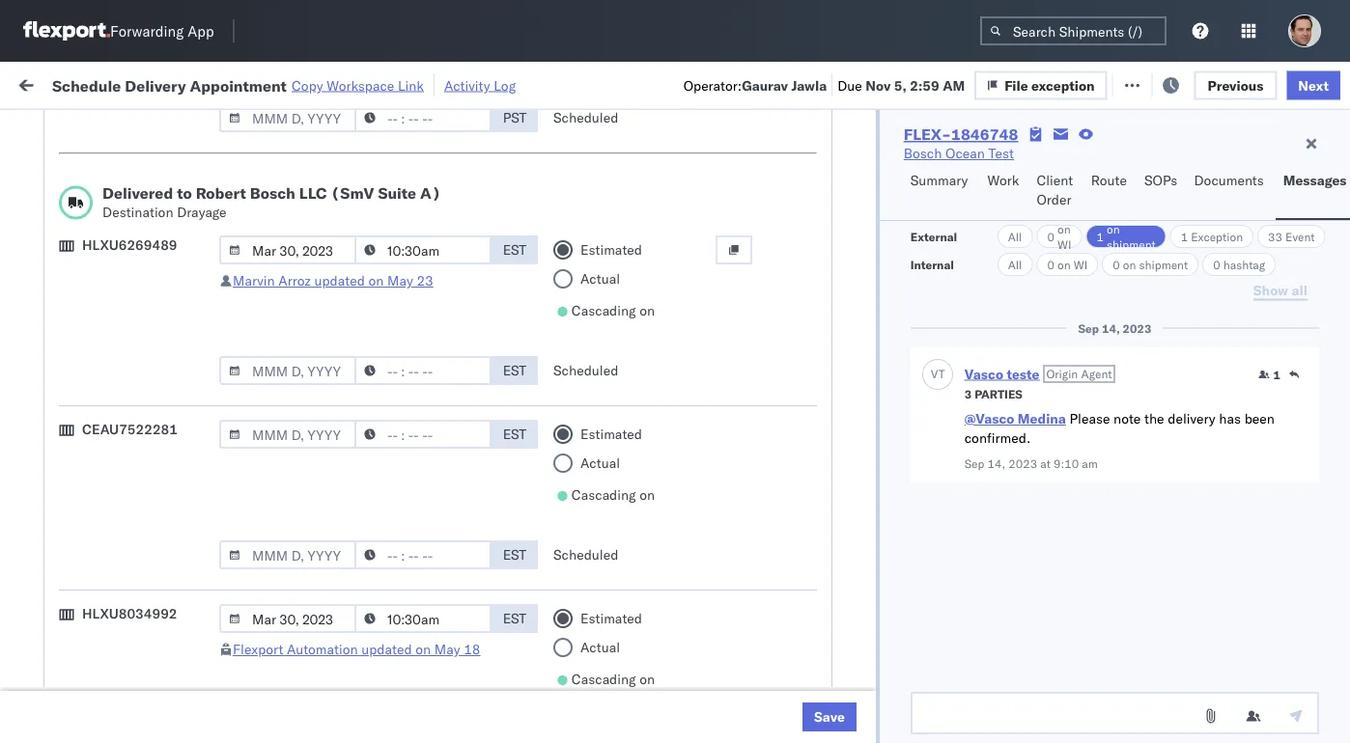 Task type: describe. For each thing, give the bounding box(es) containing it.
client
[[1037, 172, 1073, 189]]

est, for confirm delivery link
[[369, 534, 398, 551]]

drayage
[[177, 204, 227, 221]]

messages
[[1284, 172, 1347, 189]]

updated for arroz
[[314, 272, 365, 289]]

angeles, for sixth schedule pickup from los angeles, ca button from the top of the page
[[207, 693, 260, 710]]

2 fcl from the top
[[634, 279, 659, 296]]

1 for exception
[[1181, 229, 1188, 244]]

2 lhuu7894563, uetu523 from the top
[[1190, 448, 1351, 465]]

pickup for first schedule pickup from los angeles, ca button from the top
[[105, 183, 147, 200]]

2 pm from the top
[[352, 661, 373, 678]]

3 lhuu7894563, from the top
[[1190, 491, 1290, 508]]

2:59 am est, dec 14, 2022 for schedule delivery appointment
[[311, 449, 488, 466]]

2023 down 18
[[458, 661, 492, 678]]

2 resize handle column header from the left
[[491, 150, 514, 744]]

pickup for confirm pickup from los angeles, ca button at the bottom left of the page
[[97, 481, 139, 498]]

5 mmm d, yyyy text field from the top
[[219, 605, 356, 634]]

schedule pickup from los angeles, ca link for sixth schedule pickup from los angeles, ca button from the top of the page
[[44, 692, 274, 731]]

18
[[464, 641, 481, 658]]

may for 23
[[387, 272, 413, 289]]

snoozed
[[400, 120, 444, 134]]

abcd for schedule pickup from los angeles, ca
[[1316, 406, 1351, 423]]

3 mmm d, yyyy text field from the top
[[219, 356, 356, 385]]

nov right "due"
[[866, 77, 891, 93]]

external
[[911, 229, 958, 244]]

2 2:59 am edt, nov 5, 2022 from the top
[[311, 236, 481, 253]]

delivery for 2:59 am edt, nov 5, 2022
[[105, 278, 155, 295]]

2 cascading on from the top
[[572, 487, 655, 504]]

-- : -- -- text field for 1st mmm d, yyyy text box
[[355, 103, 492, 132]]

2 schedule pickup from los angeles, ca button from the top
[[44, 225, 274, 265]]

schedule delivery appointment button for 2:59 am edt, nov 5, 2022
[[44, 277, 238, 298]]

copy
[[292, 77, 323, 94]]

4 fcl from the top
[[634, 364, 659, 381]]

schedule delivery appointment link for 2:59 am est, dec 14, 2022
[[44, 447, 238, 466]]

numbers
[[1190, 166, 1238, 180]]

5, right "due"
[[894, 77, 907, 93]]

v
[[931, 367, 939, 382]]

confirmed.
[[965, 430, 1031, 447]]

link
[[398, 77, 424, 94]]

consignee for flexport demo consignee
[[810, 576, 875, 593]]

actions
[[1293, 158, 1333, 172]]

6 schedule pickup from los angeles, ca button from the top
[[44, 692, 274, 733]]

appointment up ready for work, blocked, in progress
[[190, 76, 287, 95]]

sep 14, 2023
[[1078, 321, 1152, 336]]

angeles, for 2nd schedule pickup from los angeles, ca button from the top
[[207, 226, 260, 242]]

from for 3rd schedule pickup from los angeles, ca button from the bottom of the page's 'schedule pickup from los angeles, ca' link
[[150, 396, 179, 412]]

3
[[965, 387, 972, 401]]

activity
[[444, 77, 490, 94]]

3 flex-1889466 from the top
[[1066, 491, 1167, 508]]

parties
[[975, 387, 1023, 401]]

has
[[1219, 411, 1241, 427]]

0 horizontal spatial work
[[210, 75, 243, 92]]

schedule delivery appointment button for 2:59 am est, dec 14, 2022
[[44, 447, 238, 468]]

--
[[1316, 704, 1333, 721]]

ocean fcl for 3rd schedule pickup from los angeles, ca button from the bottom of the page's 'schedule pickup from los angeles, ca' link
[[591, 406, 659, 423]]

vasco teste button
[[965, 366, 1040, 383]]

pickup for 3rd schedule pickup from los angeles, ca button from the bottom of the page
[[105, 396, 147, 412]]

14, down 9,
[[430, 406, 451, 423]]

los for third schedule pickup from los angeles, ca button from the top of the page
[[182, 311, 204, 327]]

bosch inside delivered to robert bosch llc (smv suite a) destination drayage
[[250, 184, 296, 203]]

angeles, for 3rd schedule pickup from los angeles, ca button from the bottom of the page
[[207, 396, 260, 412]]

pickup for third schedule pickup from los angeles, ca button from the top of the page
[[105, 311, 147, 327]]

client order
[[1037, 172, 1073, 208]]

2 23, from the top
[[434, 661, 455, 678]]

from for 'schedule pickup from los angeles, ca' link associated with sixth schedule pickup from los angeles, ca button from the top of the page
[[150, 693, 179, 710]]

1 integration test account - karl lagerfeld from the top
[[842, 619, 1094, 636]]

operator:
[[684, 77, 742, 93]]

abcd1234560
[[1190, 703, 1286, 720]]

upload customs clearance documents link
[[44, 352, 274, 391]]

consignee button
[[833, 154, 1007, 173]]

file down the search shipments (/) text field
[[1021, 75, 1045, 92]]

route button
[[1084, 163, 1137, 220]]

schedule pickup from los angeles, ca link for 2nd schedule pickup from los angeles, ca button from the top
[[44, 225, 274, 263]]

delivery for 2:59 am est, dec 14, 2022
[[105, 448, 155, 465]]

schedule pickup from los angeles, ca link for first schedule pickup from los angeles, ca button from the top
[[44, 182, 274, 221]]

flexport automation updated on may 18
[[233, 641, 481, 658]]

hlxu6269489
[[82, 237, 177, 254]]

save button
[[803, 703, 857, 732]]

edt, for 'schedule pickup from los angeles, ca' link corresponding to first schedule pickup from los angeles, ca button from the top
[[369, 194, 399, 211]]

next
[[1299, 77, 1329, 93]]

3 hlxu626 from the top
[[1293, 321, 1351, 338]]

@vasco medina please note the delivery has been confirmed. sep 14, 2023 at 9:10 am
[[965, 411, 1275, 471]]

Search Shipments (/) text field
[[981, 16, 1167, 45]]

internal
[[911, 257, 954, 272]]

on inside 1 on shipment
[[1107, 222, 1120, 236]]

confirm pickup from los angeles, ca button
[[44, 480, 274, 520]]

message
[[280, 75, 334, 92]]

pickup for fifth schedule pickup from los angeles, ca button from the top of the page
[[105, 566, 147, 583]]

3 schedule pickup from los angeles, ca button from the top
[[44, 310, 274, 350]]

5, for 2nd schedule pickup from los angeles, ca button from the top
[[431, 236, 444, 253]]

1889466 for schedule pickup from los angeles, ca
[[1108, 406, 1167, 423]]

1 uetu523 from the top
[[1293, 406, 1351, 423]]

11 ocean fcl from the top
[[591, 661, 659, 678]]

1846748 for 'schedule pickup from los angeles, ca' link associated with 2nd schedule pickup from los angeles, ca button from the top
[[1108, 236, 1167, 253]]

filtered
[[19, 118, 66, 135]]

5 fcl from the top
[[634, 406, 659, 423]]

est, for schedule delivery appointment link associated with 2:59 am est, dec 14, 2022
[[369, 449, 398, 466]]

2 karl from the top
[[1008, 661, 1033, 678]]

0 vertical spatial sep
[[1078, 321, 1099, 336]]

1 11:30 from the top
[[311, 619, 349, 636]]

nov for 'schedule pickup from los angeles, ca' link associated with 2nd schedule pickup from los angeles, ca button from the top
[[403, 236, 428, 253]]

1 23, from the top
[[434, 619, 455, 636]]

schedule inside schedule pickup from rotterdam, netherlands
[[44, 651, 102, 668]]

5 schedule pickup from los angeles, ca button from the top
[[44, 565, 274, 605]]

flexport for flexport automation updated on may 18
[[233, 641, 283, 658]]

(0)
[[334, 75, 359, 92]]

4 est from the top
[[503, 547, 527, 564]]

schedule delivery appointment link for 2:59 am edt, nov 5, 2022
[[44, 277, 238, 296]]

2 uetu523 from the top
[[1293, 448, 1351, 465]]

vandelay
[[842, 704, 898, 721]]

1 11:30 pm est, jan 23, 2023 from the top
[[311, 619, 492, 636]]

sep inside the @vasco medina please note the delivery has been confirmed. sep 14, 2023 at 9:10 am
[[965, 456, 985, 471]]

4 resize handle column header from the left
[[684, 150, 707, 744]]

24,
[[430, 534, 451, 551]]

documents inside documents button
[[1194, 172, 1264, 189]]

summary button
[[903, 163, 980, 220]]

estimated for marvin arroz updated on may 23
[[581, 242, 642, 258]]

1 est from the top
[[503, 242, 527, 258]]

test1 for schedule delivery appointment
[[1316, 279, 1351, 296]]

demo
[[771, 576, 807, 593]]

for
[[184, 120, 200, 134]]

1846748 up work "button"
[[952, 125, 1019, 144]]

mbl/m button
[[1306, 154, 1351, 173]]

3 resize handle column header from the left
[[558, 150, 582, 744]]

2 account from the top
[[942, 661, 993, 678]]

@vasco
[[965, 411, 1015, 427]]

3 ceau7522281, hlxu626 from the top
[[1190, 321, 1351, 338]]

documents button
[[1187, 163, 1276, 220]]

due
[[838, 77, 862, 93]]

app
[[188, 22, 214, 40]]

log
[[494, 77, 516, 94]]

gaurav
[[742, 77, 788, 93]]

clearance
[[150, 353, 212, 370]]

am for confirm delivery button
[[344, 534, 366, 551]]

9,
[[430, 364, 443, 381]]

flex-1889466 for schedule pickup from los angeles, ca
[[1066, 406, 1167, 423]]

risk
[[420, 75, 443, 92]]

33 event
[[1269, 229, 1315, 244]]

2 cascading from the top
[[572, 487, 636, 504]]

ceau7522281, hlxu626 for upload customs clearance documents
[[1190, 363, 1351, 380]]

est, for upload customs clearance documents link
[[369, 364, 398, 381]]

ceau7522281, for upload customs clearance documents
[[1190, 363, 1289, 380]]

a)
[[420, 184, 441, 203]]

est, for 3rd schedule pickup from los angeles, ca button from the bottom of the page's 'schedule pickup from los angeles, ca' link
[[369, 406, 398, 423]]

1 scheduled from the top
[[554, 109, 619, 126]]

flexport automation updated on may 18 button
[[233, 641, 481, 658]]

scheduled for hlxu6269489
[[554, 362, 619, 379]]

-- : -- -- text field for fifth mmm d, yyyy text box
[[355, 605, 492, 634]]

delivery up ready
[[125, 76, 186, 95]]

2 mmm d, yyyy text field from the top
[[219, 236, 356, 265]]

3 parties
[[965, 387, 1023, 401]]

9:10
[[1054, 456, 1079, 471]]

schedule pickup from los angeles, ca for 'schedule pickup from los angeles, ca' link associated with fifth schedule pickup from los angeles, ca button from the top of the page
[[44, 566, 260, 602]]

save
[[814, 709, 845, 726]]

9:00
[[311, 534, 340, 551]]

ca for 'schedule pickup from los angeles, ca' link associated with third schedule pickup from los angeles, ca button from the top of the page
[[44, 330, 63, 347]]

work,
[[203, 120, 233, 134]]

ca for 'schedule pickup from los angeles, ca' link associated with fifth schedule pickup from los angeles, ca button from the top of the page
[[44, 585, 63, 602]]

flex-1846748 link
[[904, 125, 1019, 144]]

activity log
[[444, 77, 516, 94]]

container numbers
[[1190, 150, 1242, 180]]

2 11:30 from the top
[[311, 661, 349, 678]]

2 lhuu7894563, from the top
[[1190, 448, 1290, 465]]

3 uetu523 from the top
[[1293, 491, 1351, 508]]

delivered
[[102, 184, 173, 203]]

file up flex-1846748 link
[[1005, 77, 1028, 93]]

2 estimated from the top
[[581, 426, 642, 443]]

abcd for schedule delivery appointment
[[1316, 449, 1351, 466]]

previous button
[[1195, 71, 1277, 100]]

bookings test consignee
[[842, 576, 996, 593]]

7 ocean fcl from the top
[[591, 491, 659, 508]]

ocean fcl for schedule delivery appointment link related to 11:30 pm est, jan 23, 2023
[[591, 619, 659, 636]]

hlxu8034992
[[82, 606, 177, 623]]

3 fcl from the top
[[634, 321, 659, 338]]

schedule pickup from rotterdam, netherlands button
[[44, 650, 274, 690]]

1 karl from the top
[[1008, 619, 1033, 636]]

ceau7522281, for schedule pickup from los angeles, ca
[[1190, 236, 1289, 253]]

bosch ocean test link
[[904, 144, 1014, 163]]

vandelay west
[[842, 704, 933, 721]]

8 resize handle column header from the left
[[1283, 150, 1306, 744]]

3 test1 from the top
[[1316, 321, 1351, 338]]

2:00
[[311, 364, 340, 381]]

9 fcl from the top
[[634, 576, 659, 593]]

schedule delivery appointment for 2:59 am est, dec 14, 2022
[[44, 448, 238, 465]]

schedule delivery appointment link for 11:30 pm est, jan 23, 2023
[[44, 617, 238, 636]]

2023 inside the @vasco medina please note the delivery has been confirmed. sep 14, 2023 at 9:10 am
[[1009, 456, 1038, 471]]

1 resize handle column header from the left
[[276, 150, 299, 744]]

14, up agent at right
[[1102, 321, 1120, 336]]

angeles, for third schedule pickup from los angeles, ca button from the top of the page
[[207, 311, 260, 327]]

am for 2nd schedule pickup from los angeles, ca button from the top
[[344, 236, 366, 253]]

work
[[55, 70, 105, 97]]

cascading for marvin arroz updated on may 23
[[572, 302, 636, 319]]

mbl/m
[[1316, 158, 1351, 172]]

flex-1846748 up consignee button
[[904, 125, 1019, 144]]

jan for schedule pickup from los angeles, ca
[[402, 576, 423, 593]]

1846748 for 'schedule pickup from los angeles, ca' link corresponding to first schedule pickup from los angeles, ca button from the top
[[1108, 194, 1167, 211]]

origin
[[1047, 367, 1078, 381]]

2 integration from the top
[[842, 661, 909, 678]]

-- : -- -- text field for second mmm d, yyyy text box from the bottom of the page
[[355, 541, 492, 570]]

vasco teste origin agent
[[965, 366, 1112, 383]]

7 fcl from the top
[[634, 491, 659, 508]]

1 account from the top
[[942, 619, 993, 636]]

edt, for 2:59 am edt, nov 5, 2022 schedule delivery appointment link
[[369, 279, 399, 296]]

9 resize handle column header from the left
[[1316, 150, 1339, 744]]

confirm delivery button
[[44, 532, 147, 553]]

3 1889466 from the top
[[1108, 491, 1167, 508]]

pickup for schedule pickup from rotterdam, netherlands button
[[105, 651, 147, 668]]

am for fifth schedule pickup from los angeles, ca button from the top of the page
[[344, 576, 366, 593]]

1 pm from the top
[[352, 619, 373, 636]]

1 integration from the top
[[842, 619, 909, 636]]

ready for work, blocked, in progress
[[147, 120, 349, 134]]

delivery for 9:00 am est, dec 24, 2022
[[97, 533, 147, 550]]

exception
[[1191, 229, 1243, 244]]

cascading on for flexport automation updated on may 18
[[572, 671, 655, 688]]

ocean fcl for upload customs clearance documents link
[[591, 364, 659, 381]]

2 lagerfeld from the top
[[1036, 661, 1094, 678]]

ocean fcl for 'schedule pickup from los angeles, ca' link associated with fifth schedule pickup from los angeles, ca button from the top of the page
[[591, 576, 659, 593]]

medina
[[1018, 411, 1066, 427]]

sops button
[[1137, 163, 1187, 220]]

upload customs clearance documents button
[[44, 352, 274, 393]]

1846748 for upload customs clearance documents link
[[1108, 364, 1167, 381]]

confirm for confirm pickup from los angeles, ca
[[44, 481, 94, 498]]

robert
[[196, 184, 246, 203]]

confirm pickup from los angeles, ca link
[[44, 480, 274, 518]]

2 est from the top
[[503, 362, 527, 379]]

copy workspace link button
[[292, 77, 424, 94]]

delivery for 11:30 pm est, jan 23, 2023
[[105, 618, 155, 635]]

ca for 'schedule pickup from los angeles, ca' link associated with sixth schedule pickup from los angeles, ca button from the top of the page
[[44, 712, 63, 729]]

netherlands
[[44, 670, 120, 687]]

11 fcl from the top
[[634, 661, 659, 678]]

next button
[[1287, 71, 1341, 100]]

4 schedule pickup from los angeles, ca button from the top
[[44, 395, 274, 435]]

33
[[1269, 229, 1283, 244]]



Task type: vqa. For each thing, say whether or not it's contained in the screenshot.
1629619's co.
no



Task type: locate. For each thing, give the bounding box(es) containing it.
ceau7522281, hlxu626 up hashtag
[[1190, 236, 1351, 253]]

los for confirm pickup from los angeles, ca button at the bottom left of the page
[[174, 481, 196, 498]]

schedule pickup from los angeles, ca link down destination
[[44, 225, 274, 263]]

3 schedule delivery appointment from the top
[[44, 618, 238, 635]]

4 -- : -- -- text field from the top
[[355, 605, 492, 634]]

flex-1846748 up agent at right
[[1066, 321, 1167, 338]]

los for 3rd schedule pickup from los angeles, ca button from the bottom of the page
[[182, 396, 204, 412]]

2 horizontal spatial 1
[[1274, 368, 1281, 382]]

confirm pickup from los angeles, ca
[[44, 481, 253, 517]]

0 vertical spatial 0 on wi
[[1048, 222, 1072, 252]]

0 vertical spatial 11:30
[[311, 619, 349, 636]]

3 schedule pickup from los angeles, ca link from the top
[[44, 310, 274, 348]]

1 vertical spatial 2:59 am edt, nov 5, 2022
[[311, 236, 481, 253]]

1 vertical spatial 11:30 pm est, jan 23, 2023
[[311, 661, 492, 678]]

schedule pickup from los angeles, ca for 'schedule pickup from los angeles, ca' link corresponding to first schedule pickup from los angeles, ca button from the top
[[44, 183, 260, 219]]

angeles, for confirm pickup from los angeles, ca button at the bottom left of the page
[[199, 481, 253, 498]]

5 ca from the top
[[44, 500, 63, 517]]

1 all button from the top
[[998, 225, 1033, 248]]

at left 9:10
[[1041, 456, 1051, 471]]

pickup up confirm delivery
[[97, 481, 139, 498]]

0 vertical spatial lhuu7894563,
[[1190, 406, 1290, 423]]

1 -- : -- -- text field from the top
[[355, 236, 492, 265]]

est, for 'schedule pickup from los angeles, ca' link associated with fifth schedule pickup from los angeles, ca button from the top of the page
[[369, 576, 398, 593]]

progress
[[301, 120, 349, 134]]

1 vertical spatial pm
[[352, 661, 373, 678]]

on
[[494, 75, 509, 92], [1058, 222, 1071, 236], [1107, 222, 1120, 236], [1058, 257, 1071, 272], [1123, 257, 1136, 272], [369, 272, 384, 289], [640, 302, 655, 319], [640, 487, 655, 504], [416, 641, 431, 658], [640, 671, 655, 688]]

0 vertical spatial 1889466
[[1108, 406, 1167, 423]]

5,
[[894, 77, 907, 93], [431, 194, 444, 211], [431, 236, 444, 253], [431, 279, 444, 296]]

blocked,
[[236, 120, 285, 134]]

0 vertical spatial flexport
[[717, 576, 767, 593]]

11:30
[[311, 619, 349, 636], [311, 661, 349, 678]]

from for 'schedule pickup from los angeles, ca' link associated with third schedule pickup from los angeles, ca button from the top of the page
[[150, 311, 179, 327]]

pickup down the "hlxu8034992" at the bottom
[[105, 651, 147, 668]]

2 vertical spatial actual
[[581, 640, 620, 656]]

1 vertical spatial dec
[[402, 449, 427, 466]]

work left client
[[988, 172, 1020, 189]]

0 vertical spatial pm
[[352, 619, 373, 636]]

documents down upload
[[44, 372, 114, 389]]

0 vertical spatial shipment
[[1107, 237, 1156, 252]]

schedule delivery appointment link up schedule pickup from rotterdam, netherlands on the bottom left
[[44, 617, 238, 636]]

est, for schedule delivery appointment link related to 11:30 pm est, jan 23, 2023
[[377, 619, 406, 636]]

5, right suite on the top left
[[431, 194, 444, 211]]

pm up flexport automation updated on may 18
[[352, 619, 373, 636]]

1 ca from the top
[[44, 202, 63, 219]]

5 resize handle column header from the left
[[810, 150, 833, 744]]

11:30 up automation
[[311, 619, 349, 636]]

1 vertical spatial at
[[1041, 456, 1051, 471]]

dec left 24,
[[402, 534, 427, 551]]

hlxu626 for schedule pickup from los angeles, ca
[[1293, 236, 1351, 253]]

2 2:59 am est, dec 14, 2022 from the top
[[311, 449, 488, 466]]

1 vertical spatial uetu523
[[1293, 448, 1351, 465]]

delivered to robert bosch llc (smv suite a) destination drayage
[[102, 184, 441, 221]]

11:30 down automation
[[311, 661, 349, 678]]

from down upload customs clearance documents button
[[150, 396, 179, 412]]

shipment inside 1 on shipment
[[1107, 237, 1156, 252]]

180
[[465, 75, 490, 92]]

2 ceau7522281, from the top
[[1190, 278, 1289, 295]]

1 test1 from the top
[[1316, 236, 1351, 253]]

6 ocean fcl from the top
[[591, 449, 659, 466]]

0 vertical spatial cascading
[[572, 302, 636, 319]]

forwarding app
[[110, 22, 214, 40]]

1 schedule pickup from los angeles, ca button from the top
[[44, 182, 274, 223]]

ceau7522281, hlxu626 for schedule delivery appointment
[[1190, 278, 1351, 295]]

3 cascading on from the top
[[572, 671, 655, 688]]

8 ocean fcl from the top
[[591, 534, 659, 551]]

7 resize handle column header from the left
[[1157, 150, 1180, 744]]

pickup inside schedule pickup from rotterdam, netherlands
[[105, 651, 147, 668]]

flex-1889466
[[1066, 406, 1167, 423], [1066, 449, 1167, 466], [1066, 491, 1167, 508]]

1 schedule pickup from los angeles, ca link from the top
[[44, 182, 274, 221]]

schedule delivery appointment button down hlxu6269489
[[44, 277, 238, 298]]

at
[[405, 75, 417, 92], [1041, 456, 1051, 471]]

0 vertical spatial integration test account - karl lagerfeld
[[842, 619, 1094, 636]]

0 on wi for 1
[[1048, 222, 1072, 252]]

1 vertical spatial lhuu7894563, uetu523
[[1190, 448, 1351, 465]]

hlxu626 for upload customs clearance documents
[[1293, 363, 1351, 380]]

0 vertical spatial 23,
[[434, 619, 455, 636]]

3 -- : -- -- text field from the top
[[355, 541, 492, 570]]

schedule pickup from los angeles, ca up "clearance"
[[44, 311, 260, 347]]

jan for schedule delivery appointment
[[409, 619, 430, 636]]

1 horizontal spatial may
[[435, 641, 460, 658]]

3 dec from the top
[[402, 534, 427, 551]]

1 horizontal spatial flexport
[[717, 576, 767, 593]]

180 on track
[[465, 75, 544, 92]]

5, up 9,
[[431, 279, 444, 296]]

schedule pickup from los angeles, ca link up "clearance"
[[44, 310, 274, 348]]

-- : -- -- text field down link
[[355, 103, 492, 132]]

1 actual from the top
[[581, 270, 620, 287]]

2 all from the top
[[1008, 257, 1022, 272]]

0 on wi for 0
[[1048, 257, 1088, 272]]

vasco
[[965, 366, 1004, 383]]

3 estimated from the top
[[581, 611, 642, 627]]

1 horizontal spatial 1
[[1181, 229, 1188, 244]]

1 vertical spatial lagerfeld
[[1036, 661, 1094, 678]]

14, inside the @vasco medina please note the delivery has been confirmed. sep 14, 2023 at 9:10 am
[[988, 456, 1006, 471]]

resize handle column header
[[276, 150, 299, 744], [491, 150, 514, 744], [558, 150, 582, 744], [684, 150, 707, 744], [810, 150, 833, 744], [1003, 150, 1026, 744], [1157, 150, 1180, 744], [1283, 150, 1306, 744], [1316, 150, 1339, 744]]

actual for flexport automation updated on may 18
[[581, 640, 620, 656]]

may left 18
[[435, 641, 460, 658]]

0 vertical spatial actual
[[581, 270, 620, 287]]

from for 'schedule pickup from los angeles, ca' link associated with fifth schedule pickup from los angeles, ca button from the top of the page
[[150, 566, 179, 583]]

am
[[943, 77, 965, 93], [344, 194, 366, 211], [344, 236, 366, 253], [344, 279, 366, 296], [344, 364, 366, 381], [344, 406, 366, 423], [344, 449, 366, 466], [344, 534, 366, 551], [344, 576, 366, 593]]

0 vertical spatial integration
[[842, 619, 909, 636]]

0 vertical spatial edt,
[[369, 194, 399, 211]]

nov for upload customs clearance documents link
[[402, 364, 427, 381]]

est,
[[369, 364, 398, 381], [369, 406, 398, 423], [369, 449, 398, 466], [369, 534, 398, 551], [369, 576, 398, 593], [377, 619, 406, 636], [377, 661, 406, 678]]

1846748 up agent at right
[[1108, 321, 1167, 338]]

5 schedule pickup from los angeles, ca from the top
[[44, 566, 260, 602]]

2 actual from the top
[[581, 455, 620, 472]]

cascading on for marvin arroz updated on may 23
[[572, 302, 655, 319]]

0 vertical spatial lagerfeld
[[1036, 619, 1094, 636]]

from down the ceau7522281
[[142, 481, 171, 498]]

documents inside upload customs clearance documents
[[44, 372, 114, 389]]

0 horizontal spatial 1
[[1097, 229, 1104, 244]]

schedule pickup from los angeles, ca for 'schedule pickup from los angeles, ca' link associated with 2nd schedule pickup from los angeles, ca button from the top
[[44, 226, 260, 262]]

my
[[19, 70, 50, 97]]

2 11:30 pm est, jan 23, 2023 from the top
[[311, 661, 492, 678]]

1 horizontal spatial work
[[988, 172, 1020, 189]]

4 test1 from the top
[[1316, 364, 1351, 381]]

0 vertical spatial 2:59 am edt, nov 5, 2022
[[311, 194, 481, 211]]

pickup up destination
[[105, 183, 147, 200]]

ceau7522281, hlxu626 for schedule pickup from los angeles, ca
[[1190, 236, 1351, 253]]

2 confirm from the top
[[44, 533, 94, 550]]

schedule pickup from los angeles, ca for 3rd schedule pickup from los angeles, ca button from the bottom of the page's 'schedule pickup from los angeles, ca' link
[[44, 396, 260, 432]]

1 vertical spatial flex-1889466
[[1066, 449, 1167, 466]]

1 horizontal spatial at
[[1041, 456, 1051, 471]]

3 schedule delivery appointment button from the top
[[44, 617, 238, 638]]

2023 down confirmed.
[[1009, 456, 1038, 471]]

6 fcl from the top
[[634, 449, 659, 466]]

-- : -- -- text field down 23
[[355, 356, 492, 385]]

los down schedule pickup from rotterdam, netherlands button
[[182, 693, 204, 710]]

MMM D, YYYY text field
[[219, 103, 356, 132], [219, 236, 356, 265], [219, 356, 356, 385], [219, 541, 356, 570], [219, 605, 356, 634]]

1 vertical spatial all
[[1008, 257, 1022, 272]]

1 vertical spatial karl
[[1008, 661, 1033, 678]]

0 vertical spatial scheduled
[[554, 109, 619, 126]]

container numbers button
[[1180, 146, 1287, 181]]

1 vertical spatial flexport
[[233, 641, 283, 658]]

pickup down schedule pickup from rotterdam, netherlands on the bottom left
[[105, 693, 147, 710]]

0 vertical spatial cascading on
[[572, 302, 655, 319]]

1 vertical spatial integration
[[842, 661, 909, 678]]

1 horizontal spatial documents
[[1194, 172, 1264, 189]]

0 vertical spatial abcd
[[1316, 406, 1351, 423]]

sep down confirmed.
[[965, 456, 985, 471]]

8 fcl from the top
[[634, 534, 659, 551]]

from inside confirm pickup from los angeles, ca
[[142, 481, 171, 498]]

2:59 am edt, nov 5, 2022 down snoozed
[[311, 194, 481, 211]]

1 1889466 from the top
[[1108, 406, 1167, 423]]

14, up 24,
[[430, 449, 451, 466]]

0 vertical spatial confirm
[[44, 481, 94, 498]]

abcd
[[1316, 406, 1351, 423], [1316, 449, 1351, 466]]

ca inside confirm pickup from los angeles, ca
[[44, 500, 63, 517]]

0 hashtag
[[1214, 257, 1266, 272]]

1 vertical spatial jan
[[409, 619, 430, 636]]

angeles, for first schedule pickup from los angeles, ca button from the top
[[207, 183, 260, 200]]

2 vertical spatial lhuu7894563,
[[1190, 491, 1290, 508]]

activity log button
[[444, 73, 516, 97]]

1 vertical spatial scheduled
[[554, 362, 619, 379]]

2 test1 from the top
[[1316, 279, 1351, 296]]

batch
[[1243, 75, 1281, 92]]

1 on shipment
[[1097, 222, 1156, 252]]

edt, left 23
[[369, 279, 399, 296]]

ca down netherlands
[[44, 712, 63, 729]]

schedule delivery appointment button for 11:30 pm est, jan 23, 2023
[[44, 617, 238, 638]]

2:59 am est, dec 14, 2022 for schedule pickup from los angeles, ca
[[311, 406, 488, 423]]

my work
[[19, 70, 105, 97]]

import
[[163, 75, 206, 92]]

5, for 2:59 am edt, nov 5, 2022 schedule delivery appointment button
[[431, 279, 444, 296]]

schedule pickup from los angeles, ca link down upload customs clearance documents button
[[44, 395, 274, 433]]

confirm inside confirm pickup from los angeles, ca
[[44, 481, 94, 498]]

2 schedule delivery appointment link from the top
[[44, 447, 238, 466]]

ca for 'schedule pickup from los angeles, ca' link corresponding to first schedule pickup from los angeles, ca button from the top
[[44, 202, 63, 219]]

workitem
[[21, 158, 72, 172]]

1 lagerfeld from the top
[[1036, 619, 1094, 636]]

batch action
[[1243, 75, 1327, 92]]

2 0 on wi from the top
[[1048, 257, 1088, 272]]

(smv
[[331, 184, 374, 203]]

0 vertical spatial wi
[[1058, 237, 1072, 252]]

2 vertical spatial uetu523
[[1293, 491, 1351, 508]]

updated right automation
[[362, 641, 412, 658]]

angeles, inside confirm pickup from los angeles, ca
[[199, 481, 253, 498]]

2 vertical spatial lhuu7894563, uetu523
[[1190, 491, 1351, 508]]

2 vertical spatial estimated
[[581, 611, 642, 627]]

ca down upload
[[44, 415, 63, 432]]

from for schedule pickup from rotterdam, netherlands 'link'
[[150, 651, 179, 668]]

angeles, up mmm d, yyyy text field
[[207, 396, 260, 412]]

2 vertical spatial cascading
[[572, 671, 636, 688]]

schedule delivery appointment link down the ceau7522281
[[44, 447, 238, 466]]

pickup down destination
[[105, 226, 147, 242]]

1 vertical spatial 23,
[[434, 661, 455, 678]]

1 vertical spatial 0 on wi
[[1048, 257, 1088, 272]]

-- : -- -- text field up 13,
[[355, 541, 492, 570]]

1 lhuu7894563, uetu523 from the top
[[1190, 406, 1351, 423]]

consignee left summary
[[842, 158, 898, 172]]

3 schedule delivery appointment link from the top
[[44, 617, 238, 636]]

pm down flexport automation updated on may 18
[[352, 661, 373, 678]]

schedule pickup from los angeles, ca link down workitem button
[[44, 182, 274, 221]]

schedule pickup from los angeles, ca button up "clearance"
[[44, 310, 274, 350]]

file exception
[[1021, 75, 1112, 92], [1005, 77, 1095, 93]]

ceau7522281, hlxu626 down hashtag
[[1190, 278, 1351, 295]]

from inside schedule pickup from rotterdam, netherlands
[[150, 651, 179, 668]]

9:00 am est, dec 24, 2022
[[311, 534, 488, 551]]

schedule pickup from los angeles, ca button down workitem button
[[44, 182, 274, 223]]

upload customs clearance documents
[[44, 353, 212, 389]]

am for first schedule pickup from los angeles, ca button from the top
[[344, 194, 366, 211]]

ceau7522281, for schedule delivery appointment
[[1190, 278, 1289, 295]]

angeles, down marvin
[[207, 311, 260, 327]]

1 vertical spatial edt,
[[369, 236, 399, 253]]

please
[[1070, 411, 1110, 427]]

from for confirm pickup from los angeles, ca link
[[142, 481, 171, 498]]

consignee inside button
[[842, 158, 898, 172]]

shipment for 1 on shipment
[[1107, 237, 1156, 252]]

1 inside 1 on shipment
[[1097, 229, 1104, 244]]

from down schedule pickup from rotterdam, netherlands button
[[150, 693, 179, 710]]

2 vertical spatial flex-1889466
[[1066, 491, 1167, 508]]

Search Work text field
[[702, 69, 912, 98]]

2 vertical spatial cascading on
[[572, 671, 655, 688]]

0 vertical spatial schedule delivery appointment link
[[44, 277, 238, 296]]

ocean fcl for schedule delivery appointment link associated with 2:59 am est, dec 14, 2022
[[591, 449, 659, 466]]

schedule pickup from rotterdam, netherlands link
[[44, 650, 274, 688]]

3 2:59 am edt, nov 5, 2022 from the top
[[311, 279, 481, 296]]

teste
[[1007, 366, 1040, 383]]

-- : -- -- text field for third mmm d, yyyy text box
[[355, 356, 492, 385]]

5 ocean fcl from the top
[[591, 406, 659, 423]]

dec for appointment
[[402, 449, 427, 466]]

23,
[[434, 619, 455, 636], [434, 661, 455, 678]]

0 horizontal spatial at
[[405, 75, 417, 92]]

los for sixth schedule pickup from los angeles, ca button from the top of the page
[[182, 693, 204, 710]]

10 fcl from the top
[[634, 619, 659, 636]]

1 vertical spatial lhuu7894563,
[[1190, 448, 1290, 465]]

1 vertical spatial schedule delivery appointment button
[[44, 447, 238, 468]]

13,
[[427, 576, 447, 593]]

1 vertical spatial may
[[435, 641, 460, 658]]

wi
[[1058, 237, 1072, 252], [1074, 257, 1088, 272]]

ca for 3rd schedule pickup from los angeles, ca button from the bottom of the page's 'schedule pickup from los angeles, ca' link
[[44, 415, 63, 432]]

5 schedule pickup from los angeles, ca link from the top
[[44, 565, 274, 603]]

0 horizontal spatial flexport
[[233, 641, 283, 658]]

nov for 'schedule pickup from los angeles, ca' link corresponding to first schedule pickup from los angeles, ca button from the top
[[403, 194, 428, 211]]

los for 2nd schedule pickup from los angeles, ca button from the top
[[182, 226, 204, 242]]

snoozed : no
[[400, 120, 468, 134]]

cascading
[[572, 302, 636, 319], [572, 487, 636, 504], [572, 671, 636, 688]]

1 button
[[1259, 367, 1281, 383]]

flex-1846748 down sep 14, 2023
[[1066, 364, 1167, 381]]

0 vertical spatial estimated
[[581, 242, 642, 258]]

MMM D, YYYY text field
[[219, 420, 356, 449]]

1 horizontal spatial wi
[[1074, 257, 1088, 272]]

2 schedule pickup from los angeles, ca link from the top
[[44, 225, 274, 263]]

flex-1889466 for schedule delivery appointment
[[1066, 449, 1167, 466]]

0 vertical spatial -- : -- -- text field
[[355, 236, 492, 265]]

0 vertical spatial flex-1889466
[[1066, 406, 1167, 423]]

2 vertical spatial 2:59 am edt, nov 5, 2022
[[311, 279, 481, 296]]

1 ocean fcl from the top
[[591, 236, 659, 253]]

ceau7522281, up 0 hashtag
[[1190, 236, 1289, 253]]

schedule pickup from los angeles, ca down upload customs clearance documents button
[[44, 396, 260, 432]]

flexport for flexport demo consignee
[[717, 576, 767, 593]]

shipment down 1 on shipment
[[1139, 257, 1188, 272]]

schedule pickup from los angeles, ca button down upload customs clearance documents button
[[44, 395, 274, 435]]

2023 down 0 on shipment on the right
[[1123, 321, 1152, 336]]

-- : -- -- text field for ceau7522281
[[355, 420, 492, 449]]

no
[[453, 120, 468, 134]]

pickup
[[105, 183, 147, 200], [105, 226, 147, 242], [105, 311, 147, 327], [105, 396, 147, 412], [97, 481, 139, 498], [105, 566, 147, 583], [105, 651, 147, 668], [105, 693, 147, 710]]

import work button
[[163, 75, 243, 92]]

sep up agent at right
[[1078, 321, 1099, 336]]

shipment for 0 on shipment
[[1139, 257, 1188, 272]]

flex-1846748 for first schedule pickup from los angeles, ca button from the top
[[1066, 194, 1167, 211]]

ocean fcl for confirm delivery link
[[591, 534, 659, 551]]

flex-1846748 for 2nd schedule pickup from los angeles, ca button from the top
[[1066, 236, 1167, 253]]

consignee for bookings test consignee
[[932, 576, 996, 593]]

at left the risk
[[405, 75, 417, 92]]

ocean
[[946, 145, 985, 162], [759, 194, 798, 211], [884, 194, 924, 211], [591, 236, 631, 253], [759, 236, 798, 253], [884, 236, 924, 253], [591, 279, 631, 296], [759, 279, 798, 296], [884, 279, 924, 296], [591, 321, 631, 338], [759, 321, 798, 338], [884, 321, 924, 338], [591, 364, 631, 381], [759, 364, 798, 381], [884, 364, 924, 381], [591, 406, 631, 423], [759, 406, 798, 423], [884, 406, 924, 423], [591, 449, 631, 466], [759, 449, 798, 466], [884, 449, 924, 466], [591, 491, 631, 508], [759, 491, 798, 508], [884, 491, 924, 508], [591, 534, 631, 551], [759, 534, 798, 551], [884, 534, 924, 551], [591, 576, 631, 593], [591, 619, 631, 636], [591, 661, 631, 678]]

2 vertical spatial 1889466
[[1108, 491, 1167, 508]]

flex-1846748 button
[[1036, 189, 1171, 216], [1036, 189, 1171, 216], [1036, 231, 1171, 258], [1036, 231, 1171, 258], [1036, 316, 1171, 343], [1036, 316, 1171, 343], [1036, 359, 1171, 386], [1036, 359, 1171, 386]]

0 vertical spatial updated
[[314, 272, 365, 289]]

6 schedule pickup from los angeles, ca link from the top
[[44, 692, 274, 731]]

0 vertical spatial lhuu7894563, uetu523
[[1190, 406, 1351, 423]]

0 vertical spatial all button
[[998, 225, 1033, 248]]

1 ceau7522281, hlxu626 from the top
[[1190, 236, 1351, 253]]

scheduled for ceau7522281
[[554, 547, 619, 564]]

0 horizontal spatial wi
[[1058, 237, 1072, 252]]

1 vertical spatial confirm
[[44, 533, 94, 550]]

destination
[[102, 204, 173, 221]]

marvin arroz updated on may 23 button
[[233, 272, 434, 289]]

7 ca from the top
[[44, 712, 63, 729]]

1 cascading from the top
[[572, 302, 636, 319]]

angeles, up rotterdam,
[[207, 566, 260, 583]]

1 schedule delivery appointment link from the top
[[44, 277, 238, 296]]

customs
[[92, 353, 146, 370]]

5 est from the top
[[503, 611, 527, 627]]

all for external
[[1008, 229, 1022, 244]]

nov up 2:00 am est, nov 9, 2022
[[403, 279, 428, 296]]

workspace
[[327, 77, 394, 94]]

1 vertical spatial -- : -- -- text field
[[355, 420, 492, 449]]

ceau7522281, hlxu626 up 1 button
[[1190, 321, 1351, 338]]

1 schedule delivery appointment from the top
[[44, 278, 238, 295]]

jan down 13,
[[409, 619, 430, 636]]

0 horizontal spatial may
[[387, 272, 413, 289]]

1 vertical spatial integration test account - karl lagerfeld
[[842, 661, 1094, 678]]

4 mmm d, yyyy text field from the top
[[219, 541, 356, 570]]

angeles, up drayage
[[207, 183, 260, 200]]

confirm delivery link
[[44, 532, 147, 551]]

2 vertical spatial dec
[[402, 534, 427, 551]]

flex-1846748
[[904, 125, 1019, 144], [1066, 194, 1167, 211], [1066, 236, 1167, 253], [1066, 321, 1167, 338], [1066, 364, 1167, 381]]

wi for 1
[[1058, 237, 1072, 252]]

1 vertical spatial 1889466
[[1108, 449, 1167, 466]]

schedule pickup from los angeles, ca for 'schedule pickup from los angeles, ca' link associated with sixth schedule pickup from los angeles, ca button from the top of the page
[[44, 693, 260, 729]]

3 actual from the top
[[581, 640, 620, 656]]

14, down confirmed.
[[988, 456, 1006, 471]]

1 vertical spatial 2:59 am est, dec 14, 2022
[[311, 449, 488, 466]]

flex-1889466 button
[[1036, 401, 1171, 428], [1036, 401, 1171, 428], [1036, 444, 1171, 471], [1036, 444, 1171, 471], [1036, 486, 1171, 513], [1036, 486, 1171, 513]]

angeles, down drayage
[[207, 226, 260, 242]]

1 vertical spatial updated
[[362, 641, 412, 658]]

ready
[[147, 120, 181, 134]]

edt, left 'a)'
[[369, 194, 399, 211]]

2023 right 13,
[[451, 576, 484, 593]]

6 resize handle column header from the left
[[1003, 150, 1026, 744]]

1 vertical spatial all button
[[998, 253, 1033, 276]]

from down destination
[[150, 226, 179, 242]]

2 ceau7522281, hlxu626 from the top
[[1190, 278, 1351, 295]]

1 fcl from the top
[[634, 236, 659, 253]]

west
[[902, 704, 933, 721]]

schedule pickup from los angeles, ca link down schedule pickup from rotterdam, netherlands button
[[44, 692, 274, 731]]

from up destination
[[150, 183, 179, 200]]

schedule pickup from los angeles, ca for 'schedule pickup from los angeles, ca' link associated with third schedule pickup from los angeles, ca button from the top of the page
[[44, 311, 260, 347]]

schedule pickup from los angeles, ca link up the "hlxu8034992" at the bottom
[[44, 565, 274, 603]]

2023 up 18
[[458, 619, 492, 636]]

2 flex-1889466 from the top
[[1066, 449, 1167, 466]]

ocean fcl
[[591, 236, 659, 253], [591, 279, 659, 296], [591, 321, 659, 338], [591, 364, 659, 381], [591, 406, 659, 423], [591, 449, 659, 466], [591, 491, 659, 508], [591, 534, 659, 551], [591, 576, 659, 593], [591, 619, 659, 636], [591, 661, 659, 678]]

3 ceau7522281, from the top
[[1190, 321, 1289, 338]]

actual for marvin arroz updated on may 23
[[581, 270, 620, 287]]

forwarding app link
[[23, 21, 214, 41]]

-- : -- -- text field
[[355, 236, 492, 265], [355, 420, 492, 449]]

dec for from
[[402, 406, 427, 423]]

all for internal
[[1008, 257, 1022, 272]]

delivery
[[1168, 411, 1216, 427]]

1 exception
[[1181, 229, 1243, 244]]

may left 23
[[387, 272, 413, 289]]

2 vertical spatial schedule delivery appointment
[[44, 618, 238, 635]]

1 inside button
[[1274, 368, 1281, 382]]

2 schedule pickup from los angeles, ca from the top
[[44, 226, 260, 262]]

from left rotterdam,
[[150, 651, 179, 668]]

3 lhuu7894563, uetu523 from the top
[[1190, 491, 1351, 508]]

0 vertical spatial 11:30 pm est, jan 23, 2023
[[311, 619, 492, 636]]

may
[[387, 272, 413, 289], [435, 641, 460, 658]]

jan down flexport automation updated on may 18
[[409, 661, 430, 678]]

schedule pickup from los angeles, ca down workitem button
[[44, 183, 260, 219]]

1 vertical spatial account
[[942, 661, 993, 678]]

ceau7522281
[[82, 421, 178, 438]]

None text field
[[911, 693, 1320, 735]]

schedule pickup from los angeles, ca link
[[44, 182, 274, 221], [44, 225, 274, 263], [44, 310, 274, 348], [44, 395, 274, 433], [44, 565, 274, 603], [44, 692, 274, 731]]

confirm
[[44, 481, 94, 498], [44, 533, 94, 550]]

angeles, down mmm d, yyyy text field
[[199, 481, 253, 498]]

estimated for flexport automation updated on may 18
[[581, 611, 642, 627]]

-- : -- -- text field for hlxu6269489
[[355, 236, 492, 265]]

work inside "button"
[[988, 172, 1020, 189]]

1 lhuu7894563, from the top
[[1190, 406, 1290, 423]]

ceau7522281, up 1 button
[[1190, 321, 1289, 338]]

-
[[996, 619, 1005, 636], [996, 661, 1005, 678], [1316, 704, 1324, 721], [1324, 704, 1333, 721]]

1 estimated from the top
[[581, 242, 642, 258]]

los up drayage
[[182, 183, 204, 200]]

3 schedule pickup from los angeles, ca from the top
[[44, 311, 260, 347]]

2:59 am edt, nov 5, 2022 up 23
[[311, 236, 481, 253]]

consignee right the bookings
[[932, 576, 996, 593]]

ocean fcl for 2:59 am edt, nov 5, 2022 schedule delivery appointment link
[[591, 279, 659, 296]]

flexport. image
[[23, 21, 110, 41]]

sops
[[1145, 172, 1178, 189]]

1 vertical spatial shipment
[[1139, 257, 1188, 272]]

import work
[[163, 75, 243, 92]]

0 horizontal spatial documents
[[44, 372, 114, 389]]

1889466 left delivery
[[1108, 406, 1167, 423]]

exception
[[1048, 75, 1112, 92], [1032, 77, 1095, 93]]

nov
[[866, 77, 891, 93], [403, 194, 428, 211], [403, 236, 428, 253], [403, 279, 428, 296], [402, 364, 427, 381]]

confirm delivery
[[44, 533, 147, 550]]

1 vertical spatial estimated
[[581, 426, 642, 443]]

0 vertical spatial uetu523
[[1293, 406, 1351, 423]]

ca for confirm pickup from los angeles, ca link
[[44, 500, 63, 517]]

2 integration test account - karl lagerfeld from the top
[[842, 661, 1094, 678]]

1 mmm d, yyyy text field from the top
[[219, 103, 356, 132]]

am for upload customs clearance documents button
[[344, 364, 366, 381]]

los inside confirm pickup from los angeles, ca
[[174, 481, 196, 498]]

0 vertical spatial 2:59 am est, dec 14, 2022
[[311, 406, 488, 423]]

2 vertical spatial jan
[[409, 661, 430, 678]]

los for fifth schedule pickup from los angeles, ca button from the top of the page
[[182, 566, 204, 583]]

1846748 down sops
[[1108, 194, 1167, 211]]

1 abcd from the top
[[1316, 406, 1351, 423]]

4 ca from the top
[[44, 415, 63, 432]]

1 edt, from the top
[[369, 194, 399, 211]]

appointment for 2:59 am est, dec 14, 2022
[[158, 448, 238, 465]]

0 vertical spatial schedule delivery appointment
[[44, 278, 238, 295]]

0 vertical spatial jan
[[402, 576, 423, 593]]

flex-1889466 down note
[[1066, 449, 1167, 466]]

1 vertical spatial documents
[[44, 372, 114, 389]]

0 vertical spatial work
[[210, 75, 243, 92]]

shipment
[[1107, 237, 1156, 252], [1139, 257, 1188, 272]]

documents
[[1194, 172, 1264, 189], [44, 372, 114, 389]]

schedule pickup from los angeles, ca up the "hlxu8034992" at the bottom
[[44, 566, 260, 602]]

1 2:59 am edt, nov 5, 2022 from the top
[[311, 194, 481, 211]]

track
[[512, 75, 544, 92]]

schedule pickup from los angeles, ca link for 3rd schedule pickup from los angeles, ca button from the bottom of the page
[[44, 395, 274, 433]]

1 confirm from the top
[[44, 481, 94, 498]]

0 vertical spatial schedule delivery appointment button
[[44, 277, 238, 298]]

0 vertical spatial all
[[1008, 229, 1022, 244]]

schedule pickup from los angeles, ca down schedule pickup from rotterdam, netherlands button
[[44, 693, 260, 729]]

pickup up the ceau7522281
[[105, 396, 147, 412]]

documents down container
[[1194, 172, 1264, 189]]

schedule delivery appointment for 2:59 am edt, nov 5, 2022
[[44, 278, 238, 295]]

jawla
[[792, 77, 827, 93]]

pickup inside confirm pickup from los angeles, ca
[[97, 481, 139, 498]]

1 0 on wi from the top
[[1048, 222, 1072, 252]]

1 flex-1889466 from the top
[[1066, 406, 1167, 423]]

2 vertical spatial edt,
[[369, 279, 399, 296]]

ceau7522281,
[[1190, 236, 1289, 253], [1190, 278, 1289, 295], [1190, 321, 1289, 338], [1190, 363, 1289, 380]]

0 vertical spatial at
[[405, 75, 417, 92]]

flex-1846748 down route
[[1066, 194, 1167, 211]]

schedule pickup from los angeles, ca down destination
[[44, 226, 260, 262]]

pm
[[352, 619, 373, 636], [352, 661, 373, 678]]

nov left 9,
[[402, 364, 427, 381]]

0
[[1048, 229, 1055, 244], [1048, 257, 1055, 272], [1113, 257, 1120, 272], [1214, 257, 1221, 272]]

filtered by:
[[19, 118, 88, 135]]

-- : -- -- text field
[[355, 103, 492, 132], [355, 356, 492, 385], [355, 541, 492, 570], [355, 605, 492, 634]]

schedule delivery appointment down hlxu6269489
[[44, 278, 238, 295]]

flex-1662119
[[1066, 704, 1167, 721]]

integration down the bookings
[[842, 619, 909, 636]]

schedule pickup from los angeles, ca button up the "hlxu8034992" at the bottom
[[44, 565, 274, 605]]

consignee
[[842, 158, 898, 172], [810, 576, 875, 593], [932, 576, 996, 593]]

appointment up rotterdam,
[[158, 618, 238, 635]]

flex-1662119 button
[[1036, 699, 1171, 726], [1036, 699, 1171, 726]]

2 vertical spatial scheduled
[[554, 547, 619, 564]]

at inside the @vasco medina please note the delivery has been confirmed. sep 14, 2023 at 9:10 am
[[1041, 456, 1051, 471]]

upload
[[44, 353, 88, 370]]

1
[[1097, 229, 1104, 244], [1181, 229, 1188, 244], [1274, 368, 1281, 382]]

1 dec from the top
[[402, 406, 427, 423]]

0 vertical spatial account
[[942, 619, 993, 636]]

delivery down confirm pickup from los angeles, ca
[[97, 533, 147, 550]]

2 scheduled from the top
[[554, 362, 619, 379]]

3 est from the top
[[503, 426, 527, 443]]

edt, down suite on the top left
[[369, 236, 399, 253]]

appointment for 2:59 am edt, nov 5, 2022
[[158, 278, 238, 295]]

1 all from the top
[[1008, 229, 1022, 244]]

angeles, for fifth schedule pickup from los angeles, ca button from the top of the page
[[207, 566, 260, 583]]

3 ocean fcl from the top
[[591, 321, 659, 338]]

23
[[417, 272, 434, 289]]

hlxu626 for schedule delivery appointment
[[1293, 278, 1351, 295]]

2 schedule delivery appointment from the top
[[44, 448, 238, 465]]

edt, for 'schedule pickup from los angeles, ca' link associated with 2nd schedule pickup from los angeles, ca button from the top
[[369, 236, 399, 253]]

arroz
[[279, 272, 311, 289]]

2 dec from the top
[[402, 449, 427, 466]]

flex-1846748 for upload customs clearance documents button
[[1066, 364, 1167, 381]]

integration test account - karl lagerfeld down bookings test consignee
[[842, 619, 1094, 636]]

message (0)
[[280, 75, 359, 92]]

1 schedule pickup from los angeles, ca from the top
[[44, 183, 260, 219]]

1 vertical spatial wi
[[1074, 257, 1088, 272]]



